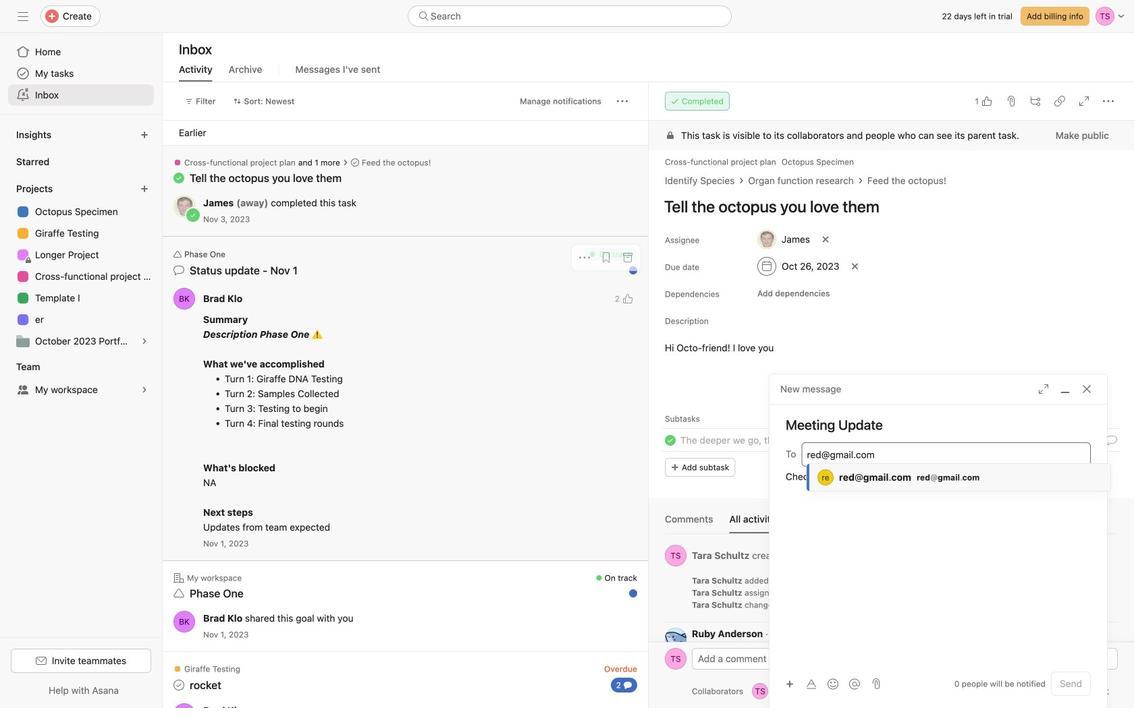 Task type: vqa. For each thing, say whether or not it's contained in the screenshot.
the Completed option
yes



Task type: describe. For each thing, give the bounding box(es) containing it.
formatting image
[[806, 680, 817, 690]]

full screen image
[[1079, 96, 1090, 107]]

copy task link image
[[1055, 96, 1065, 107]]

⚠️ image
[[312, 329, 323, 340]]

at mention image
[[849, 680, 860, 690]]

add to bookmarks image
[[601, 253, 612, 263]]

insert an object image
[[786, 681, 794, 689]]

hide sidebar image
[[18, 11, 28, 22]]

more actions image
[[617, 96, 628, 107]]

new project or portfolio image
[[140, 185, 149, 193]]

expand popout to full screen image
[[1038, 384, 1049, 395]]

1 like. click to like this task image
[[982, 96, 992, 107]]

1 horizontal spatial add or remove collaborators image
[[790, 684, 806, 700]]

minimize image
[[1060, 384, 1071, 395]]

status update icon image
[[174, 265, 184, 276]]

teams element
[[0, 355, 162, 404]]

sort: newest image
[[233, 97, 241, 105]]

Type the name of a team, a project, or people text field
[[807, 447, 1084, 463]]

2 horizontal spatial add or remove collaborators image
[[814, 688, 822, 696]]

see details, october 2023 portfolio image
[[140, 338, 149, 346]]

show options image
[[1105, 630, 1113, 638]]

open user profile image
[[665, 546, 687, 567]]

0 horizontal spatial add or remove collaborators image
[[752, 684, 768, 700]]



Task type: locate. For each thing, give the bounding box(es) containing it.
1 delete story image from the top
[[1109, 589, 1117, 597]]

add subtask image
[[1030, 96, 1041, 107]]

tell the octopus you love them dialog
[[649, 82, 1134, 709]]

0 vertical spatial task name text field
[[656, 191, 1118, 222]]

list item
[[649, 429, 1134, 453]]

toolbar
[[780, 675, 867, 694]]

completed image
[[662, 433, 679, 449]]

close image
[[1082, 384, 1092, 395]]

dialog
[[770, 375, 1107, 709]]

2 likes. click to like this task image
[[622, 294, 633, 304]]

0 vertical spatial delete story image
[[1109, 589, 1117, 597]]

more actions for this task image
[[1103, 96, 1114, 107]]

open user profile image
[[174, 288, 195, 310], [174, 612, 195, 633], [665, 629, 687, 650], [665, 649, 687, 670]]

1 vertical spatial delete story image
[[1109, 601, 1117, 609]]

1 vertical spatial task name text field
[[681, 433, 861, 448]]

main content
[[649, 121, 1134, 707]]

list box
[[408, 5, 732, 27]]

projects element
[[0, 177, 162, 355]]

global element
[[0, 33, 162, 114]]

delete story image
[[1109, 589, 1117, 597], [1109, 601, 1117, 609]]

delete story image
[[1109, 577, 1117, 585]]

Task Name text field
[[656, 191, 1118, 222], [681, 433, 861, 448]]

0 comments. click to go to subtask details and comments image
[[1107, 435, 1117, 446]]

Completed checkbox
[[662, 433, 679, 449]]

remove assignee image
[[822, 236, 830, 244]]

leftcount image
[[624, 682, 632, 690]]

tab list
[[665, 512, 1118, 535]]

archive notification image
[[622, 253, 633, 263]]

Add subject text field
[[770, 416, 1107, 435]]

attachments: add a file to this task, tell the octopus you love them image
[[1006, 96, 1017, 107]]

tab list inside tell the octopus you love them dialog
[[665, 512, 1118, 535]]

see details, my workspace image
[[140, 386, 149, 394]]

emoji image
[[828, 680, 839, 690]]

add or remove collaborators image
[[752, 684, 768, 700], [790, 684, 806, 700], [814, 688, 822, 696]]

new insights image
[[140, 131, 149, 139]]

clear due date image
[[851, 263, 859, 271]]

2 delete story image from the top
[[1109, 601, 1117, 609]]



